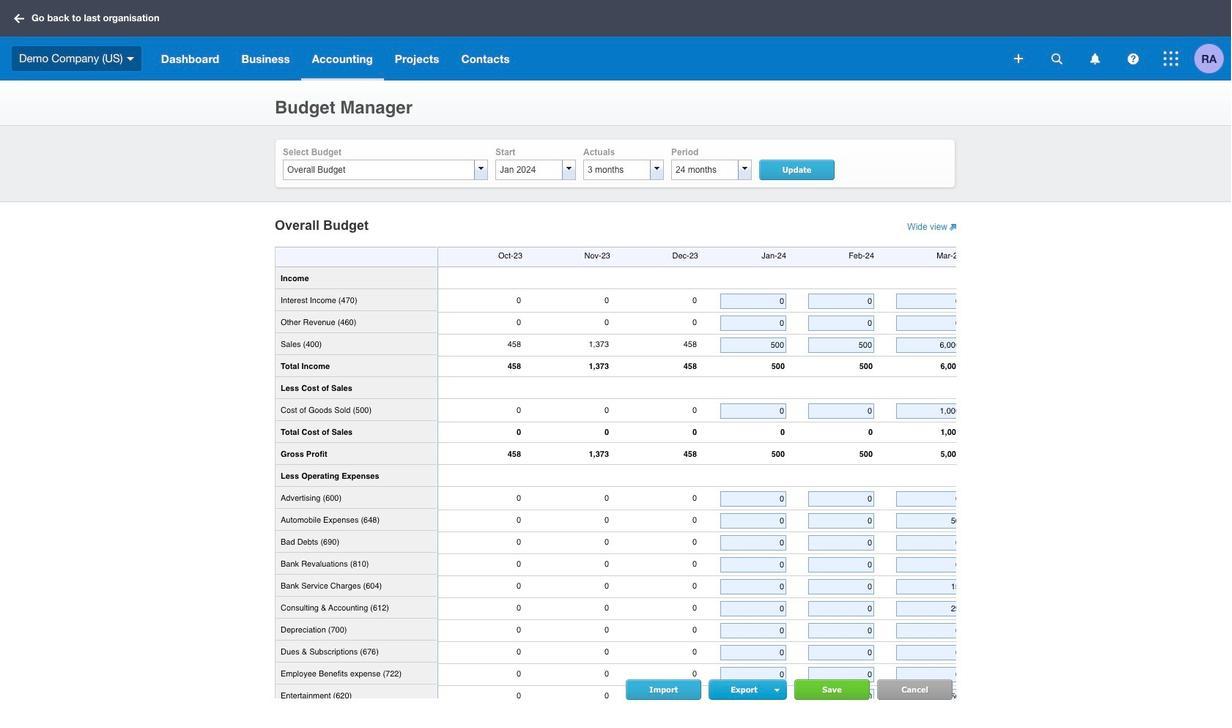 Task type: locate. For each thing, give the bounding box(es) containing it.
svg image
[[14, 14, 24, 23], [1164, 51, 1179, 66], [1051, 53, 1062, 64], [1090, 53, 1100, 64], [1128, 53, 1139, 64], [127, 57, 134, 61]]

None text field
[[496, 161, 562, 180]]

banner
[[0, 0, 1231, 81]]

None field
[[723, 297, 784, 307], [811, 297, 872, 307], [899, 297, 960, 307], [723, 319, 784, 329], [811, 319, 872, 329], [899, 319, 960, 329], [723, 341, 784, 351], [811, 341, 872, 351], [899, 341, 960, 351], [723, 407, 784, 417], [811, 407, 872, 417], [899, 407, 960, 417], [723, 495, 784, 504], [811, 495, 872, 504], [899, 495, 960, 504], [723, 517, 784, 526], [811, 517, 872, 526], [899, 517, 960, 526], [723, 539, 784, 548], [811, 539, 872, 548], [899, 539, 960, 548], [723, 561, 784, 570], [811, 561, 872, 570], [899, 561, 960, 570], [723, 583, 784, 592], [811, 583, 872, 592], [899, 583, 960, 592], [723, 605, 784, 614], [811, 605, 872, 614], [899, 605, 960, 614], [723, 627, 784, 636], [811, 627, 872, 636], [899, 627, 960, 636], [723, 649, 784, 658], [811, 649, 872, 658], [899, 649, 960, 658], [723, 671, 784, 680], [811, 671, 872, 680], [899, 671, 960, 680], [723, 693, 784, 702], [811, 693, 872, 702], [899, 693, 960, 702], [723, 297, 784, 307], [811, 297, 872, 307], [899, 297, 960, 307], [723, 319, 784, 329], [811, 319, 872, 329], [899, 319, 960, 329], [723, 341, 784, 351], [811, 341, 872, 351], [899, 341, 960, 351], [723, 407, 784, 417], [811, 407, 872, 417], [899, 407, 960, 417], [723, 495, 784, 504], [811, 495, 872, 504], [899, 495, 960, 504], [723, 517, 784, 526], [811, 517, 872, 526], [899, 517, 960, 526], [723, 539, 784, 548], [811, 539, 872, 548], [899, 539, 960, 548], [723, 561, 784, 570], [811, 561, 872, 570], [899, 561, 960, 570], [723, 583, 784, 592], [811, 583, 872, 592], [899, 583, 960, 592], [723, 605, 784, 614], [811, 605, 872, 614], [899, 605, 960, 614], [723, 627, 784, 636], [811, 627, 872, 636], [899, 627, 960, 636], [723, 649, 784, 658], [811, 649, 872, 658], [899, 649, 960, 658], [723, 671, 784, 680], [811, 671, 872, 680], [899, 671, 960, 680], [723, 693, 784, 702], [811, 693, 872, 702], [899, 693, 960, 702]]

None text field
[[284, 161, 474, 180], [584, 161, 650, 180], [672, 161, 738, 180], [284, 161, 474, 180], [584, 161, 650, 180], [672, 161, 738, 180]]



Task type: vqa. For each thing, say whether or not it's contained in the screenshot.
West Coast at the bottom right of the page
no



Task type: describe. For each thing, give the bounding box(es) containing it.
svg image
[[1014, 54, 1023, 63]]



